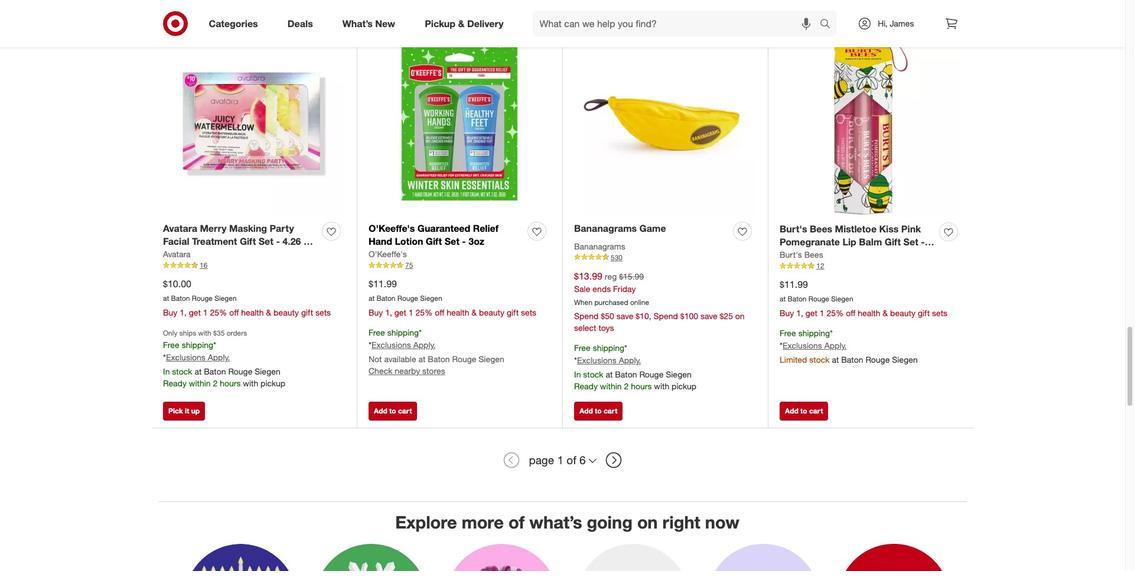 Task type: vqa. For each thing, say whether or not it's contained in the screenshot.
'It'
yes



Task type: describe. For each thing, give the bounding box(es) containing it.
facial
[[163, 236, 189, 248]]

in inside only ships with $35 orders free shipping * * exclusions apply. in stock at  baton rouge siegen ready within 2 hours with pickup
[[163, 367, 170, 377]]

shipping for o'keeffe's guaranteed relief hand lotion gift set - 3oz
[[387, 328, 419, 338]]

pick
[[168, 407, 183, 416]]

hi,
[[878, 18, 888, 28]]

& for burt's bees mistletoe kiss pink pomegranate lip balm gift set - 3pc
[[883, 308, 888, 319]]

exclusions for bananagrams game
[[577, 356, 617, 366]]

page 1 of 6
[[529, 454, 586, 467]]

free for bananagrams game
[[574, 344, 591, 354]]

to for burt's bees mistletoe kiss pink pomegranate lip balm gift set - 3pc
[[801, 407, 808, 416]]

25% for pomegranate
[[827, 308, 844, 319]]

lotion
[[395, 236, 423, 248]]

burt's bees mistletoe kiss pink pomegranate lip balm gift set - 3pc link
[[780, 223, 935, 262]]

oz/6pc
[[163, 250, 194, 261]]

2 spend from the left
[[654, 312, 678, 322]]

3pc
[[780, 250, 796, 262]]

avatara for avatara merry masking party facial treatment gift set - 4.26 fl oz/6pc
[[163, 223, 197, 234]]

530
[[611, 253, 623, 262]]

new
[[375, 17, 395, 29]]

party
[[270, 223, 294, 234]]

right
[[663, 512, 701, 533]]

at inside '$10.00 at baton rouge siegen buy 1, get 1 25% off health & beauty gift sets'
[[163, 294, 169, 303]]

1, for burt's bees mistletoe kiss pink pomegranate lip balm gift set - 3pc
[[797, 308, 804, 319]]

friday
[[613, 284, 636, 294]]

1, for avatara merry masking party facial treatment gift set - 4.26 fl oz/6pc
[[180, 308, 187, 318]]

$15.99
[[619, 272, 644, 282]]

burt's for burt's bees mistletoe kiss pink pomegranate lip balm gift set - 3pc
[[780, 223, 807, 235]]

cart for gift
[[398, 407, 412, 416]]

within inside free shipping * * exclusions apply. in stock at  baton rouge siegen ready within 2 hours with pickup
[[600, 382, 622, 392]]

stores
[[422, 366, 445, 376]]

search button
[[815, 11, 843, 39]]

1 for gift
[[409, 308, 413, 318]]

12 link
[[780, 261, 963, 272]]

delivery
[[467, 17, 504, 29]]

bananagrams game link
[[574, 222, 666, 235]]

o'keeffe's link
[[369, 249, 407, 261]]

gift for avatara merry masking party facial treatment gift set - 4.26 fl oz/6pc
[[301, 308, 313, 318]]

$10,
[[636, 312, 651, 322]]

what's new
[[343, 17, 395, 29]]

$100
[[681, 312, 698, 322]]

what's new link
[[333, 11, 410, 37]]

ends
[[593, 284, 611, 294]]

with inside free shipping * * exclusions apply. in stock at  baton rouge siegen ready within 2 hours with pickup
[[654, 382, 670, 392]]

available
[[384, 354, 416, 365]]

burt's bees link
[[780, 250, 824, 261]]

$35
[[213, 329, 225, 338]]

at down 'o'keeffe's' link
[[369, 294, 375, 303]]

apply. for bananagrams game
[[619, 356, 641, 366]]

game
[[640, 223, 666, 234]]

what's
[[530, 512, 582, 533]]

relief
[[473, 223, 499, 234]]

2 inside free shipping * * exclusions apply. in stock at  baton rouge siegen ready within 2 hours with pickup
[[624, 382, 629, 392]]

treatment
[[192, 236, 237, 248]]

nearby
[[395, 366, 420, 376]]

reg
[[605, 272, 617, 282]]

at inside only ships with $35 orders free shipping * * exclusions apply. in stock at  baton rouge siegen ready within 2 hours with pickup
[[195, 367, 202, 377]]

going
[[587, 512, 633, 533]]

add to cart for o'keeffe's guaranteed relief hand lotion gift set - 3oz
[[374, 407, 412, 416]]

page
[[529, 454, 554, 467]]

0 horizontal spatial on
[[638, 512, 658, 533]]

buy for avatara merry masking party facial treatment gift set - 4.26 fl oz/6pc
[[163, 308, 177, 318]]

siegen inside '$10.00 at baton rouge siegen buy 1, get 1 25% off health & beauty gift sets'
[[215, 294, 237, 303]]

of for more
[[509, 512, 525, 533]]

& for o'keeffe's guaranteed relief hand lotion gift set - 3oz
[[472, 308, 477, 318]]

baton inside free shipping * * exclusions apply. limited stock at  baton rouge siegen
[[842, 355, 864, 365]]

burt's bees
[[780, 250, 824, 260]]

burt's bees mistletoe kiss pink pomegranate lip balm gift set - 3pc
[[780, 223, 925, 262]]

at inside free shipping * * exclusions apply. limited stock at  baton rouge siegen
[[832, 355, 839, 365]]

get for burt's bees mistletoe kiss pink pomegranate lip balm gift set - 3pc
[[806, 308, 818, 319]]

exclusions apply. button for bananagrams game
[[577, 355, 641, 367]]

lip
[[843, 237, 857, 248]]

What can we help you find? suggestions appear below search field
[[533, 11, 823, 37]]

hours inside only ships with $35 orders free shipping * * exclusions apply. in stock at  baton rouge siegen ready within 2 hours with pickup
[[220, 379, 241, 389]]

hand
[[369, 236, 392, 248]]

rouge inside free shipping * * exclusions apply. limited stock at  baton rouge siegen
[[866, 355, 890, 365]]

only ships with $35 orders free shipping * * exclusions apply. in stock at  baton rouge siegen ready within 2 hours with pickup
[[163, 329, 285, 389]]

apply. inside only ships with $35 orders free shipping * * exclusions apply. in stock at  baton rouge siegen ready within 2 hours with pickup
[[208, 353, 230, 363]]

avatara link
[[163, 249, 191, 261]]

2 cart from the left
[[604, 407, 618, 416]]

health for set
[[241, 308, 264, 318]]

hours inside free shipping * * exclusions apply. in stock at  baton rouge siegen ready within 2 hours with pickup
[[631, 382, 652, 392]]

only
[[163, 329, 178, 338]]

now
[[705, 512, 740, 533]]

set inside burt's bees mistletoe kiss pink pomegranate lip balm gift set - 3pc
[[904, 237, 919, 248]]

pink
[[902, 223, 921, 235]]

$13.99 reg $15.99 sale ends friday when purchased online spend $50 save $10, spend $100 save $25 on select toys
[[574, 270, 745, 333]]

masking
[[229, 223, 267, 234]]

explore
[[395, 512, 457, 533]]

ready inside free shipping * * exclusions apply. in stock at  baton rouge siegen ready within 2 hours with pickup
[[574, 382, 598, 392]]

o'keeffe's for o'keeffe's
[[369, 250, 407, 260]]

at inside free shipping * * exclusions apply. in stock at  baton rouge siegen ready within 2 hours with pickup
[[606, 370, 613, 380]]

pickup & delivery link
[[415, 11, 519, 37]]

12
[[817, 262, 824, 271]]

stock for $13.99
[[583, 370, 604, 380]]

deals
[[288, 17, 313, 29]]

0 horizontal spatial with
[[198, 329, 211, 338]]

1 for pomegranate
[[820, 308, 825, 319]]

avatara for avatara
[[163, 250, 191, 260]]

on inside $13.99 reg $15.99 sale ends friday when purchased online spend $50 save $10, spend $100 save $25 on select toys
[[736, 312, 745, 322]]

pomegranate
[[780, 237, 840, 248]]

at inside free shipping * * exclusions apply. not available at baton rouge siegen check nearby stores
[[419, 354, 426, 365]]

free for burt's bees mistletoe kiss pink pomegranate lip balm gift set - 3pc
[[780, 329, 796, 339]]

apply. for o'keeffe's guaranteed relief hand lotion gift set - 3oz
[[413, 340, 436, 350]]

75 link
[[369, 261, 551, 271]]

siegen inside free shipping * * exclusions apply. limited stock at  baton rouge siegen
[[892, 355, 918, 365]]

bananagrams for bananagrams
[[574, 241, 626, 251]]

not
[[369, 354, 382, 365]]

more
[[462, 512, 504, 533]]

categories
[[209, 17, 258, 29]]

add to cart button for o'keeffe's guaranteed relief hand lotion gift set - 3oz
[[369, 402, 417, 421]]

530 link
[[574, 253, 756, 263]]

of for 1
[[567, 454, 577, 467]]

exclusions apply. button for o'keeffe's guaranteed relief hand lotion gift set - 3oz
[[372, 340, 436, 352]]

gift inside o'keeffe's guaranteed relief hand lotion gift set - 3oz
[[426, 236, 442, 248]]

online
[[630, 298, 649, 307]]

bananagrams link
[[574, 241, 626, 253]]

within inside only ships with $35 orders free shipping * * exclusions apply. in stock at  baton rouge siegen ready within 2 hours with pickup
[[189, 379, 211, 389]]

$50
[[601, 312, 614, 322]]

to for bananagrams game
[[595, 407, 602, 416]]

bees for burt's bees
[[805, 250, 824, 260]]

add for o'keeffe's guaranteed relief hand lotion gift set - 3oz
[[374, 407, 387, 416]]

2 inside only ships with $35 orders free shipping * * exclusions apply. in stock at  baton rouge siegen ready within 2 hours with pickup
[[213, 379, 218, 389]]

16
[[200, 261, 208, 270]]

get for avatara merry masking party facial treatment gift set - 4.26 fl oz/6pc
[[189, 308, 201, 318]]

o'keeffe's guaranteed relief hand lotion gift set - 3oz
[[369, 223, 499, 248]]

& for avatara merry masking party facial treatment gift set - 4.26 fl oz/6pc
[[266, 308, 271, 318]]

baton inside free shipping * * exclusions apply. not available at baton rouge siegen check nearby stores
[[428, 354, 450, 365]]

off for gift
[[229, 308, 239, 318]]

$13.99
[[574, 270, 603, 282]]

ships
[[179, 329, 196, 338]]

page 1 of 6 button
[[524, 448, 602, 474]]

free shipping * * exclusions apply. limited stock at  baton rouge siegen
[[780, 329, 918, 365]]

beauty for burt's bees mistletoe kiss pink pomegranate lip balm gift set - 3pc
[[891, 308, 916, 319]]

25% for treatment
[[210, 308, 227, 318]]

james
[[890, 18, 914, 28]]

baton inside free shipping * * exclusions apply. in stock at  baton rouge siegen ready within 2 hours with pickup
[[615, 370, 637, 380]]



Task type: locate. For each thing, give the bounding box(es) containing it.
3oz
[[469, 236, 485, 248]]

beauty down 16 link
[[274, 308, 299, 318]]

add to cart button down check on the left bottom of page
[[369, 402, 417, 421]]

1 horizontal spatial 2
[[624, 382, 629, 392]]

what's
[[343, 17, 373, 29]]

0 vertical spatial bees
[[810, 223, 833, 235]]

$11.99 for burt's bees mistletoe kiss pink pomegranate lip balm gift set - 3pc
[[780, 279, 808, 291]]

health up free shipping * * exclusions apply. limited stock at  baton rouge siegen
[[858, 308, 881, 319]]

1 horizontal spatial within
[[600, 382, 622, 392]]

0 horizontal spatial 2
[[213, 379, 218, 389]]

health inside '$10.00 at baton rouge siegen buy 1, get 1 25% off health & beauty gift sets'
[[241, 308, 264, 318]]

0 horizontal spatial health
[[241, 308, 264, 318]]

25% inside '$10.00 at baton rouge siegen buy 1, get 1 25% off health & beauty gift sets'
[[210, 308, 227, 318]]

free up limited
[[780, 329, 796, 339]]

health
[[241, 308, 264, 318], [447, 308, 469, 318], [858, 308, 881, 319]]

apply. inside free shipping * * exclusions apply. not available at baton rouge siegen check nearby stores
[[413, 340, 436, 350]]

1 horizontal spatial beauty
[[479, 308, 505, 318]]

add to cart button for burt's bees mistletoe kiss pink pomegranate lip balm gift set - 3pc
[[780, 402, 829, 421]]

2 horizontal spatial add to cart button
[[780, 402, 829, 421]]

0 horizontal spatial of
[[509, 512, 525, 533]]

0 vertical spatial on
[[736, 312, 745, 322]]

siegen
[[215, 294, 237, 303], [420, 294, 442, 303], [832, 295, 854, 304], [479, 354, 505, 365], [892, 355, 918, 365], [255, 367, 281, 377], [666, 370, 692, 380]]

0 horizontal spatial -
[[276, 236, 280, 248]]

pickup inside only ships with $35 orders free shipping * * exclusions apply. in stock at  baton rouge siegen ready within 2 hours with pickup
[[261, 379, 285, 389]]

ready down select
[[574, 382, 598, 392]]

1, up available
[[385, 308, 392, 318]]

o'keeffe's
[[369, 223, 415, 234], [369, 250, 407, 260]]

1 horizontal spatial hours
[[631, 382, 652, 392]]

spend right "$10,"
[[654, 312, 678, 322]]

beauty
[[274, 308, 299, 318], [479, 308, 505, 318], [891, 308, 916, 319]]

1 spend from the left
[[574, 312, 599, 322]]

ready inside only ships with $35 orders free shipping * * exclusions apply. in stock at  baton rouge siegen ready within 2 hours with pickup
[[163, 379, 187, 389]]

siegen inside free shipping * * exclusions apply. not available at baton rouge siegen check nearby stores
[[479, 354, 505, 365]]

at down 3pc
[[780, 295, 786, 304]]

set inside o'keeffe's guaranteed relief hand lotion gift set - 3oz
[[445, 236, 460, 248]]

2 horizontal spatial cart
[[809, 407, 823, 416]]

fl
[[304, 236, 309, 248]]

of inside dropdown button
[[567, 454, 577, 467]]

gift for o'keeffe's guaranteed relief hand lotion gift set - 3oz
[[507, 308, 519, 318]]

limited
[[780, 355, 807, 365]]

2 horizontal spatial -
[[921, 237, 925, 248]]

apply. inside free shipping * * exclusions apply. in stock at  baton rouge siegen ready within 2 hours with pickup
[[619, 356, 641, 366]]

o'keeffe's up hand
[[369, 223, 415, 234]]

1 vertical spatial burt's
[[780, 250, 802, 260]]

1 to from the left
[[389, 407, 396, 416]]

2 horizontal spatial add to cart
[[785, 407, 823, 416]]

& down 16 link
[[266, 308, 271, 318]]

0 horizontal spatial sets
[[316, 308, 331, 318]]

get up ships
[[189, 308, 201, 318]]

1 horizontal spatial cart
[[604, 407, 618, 416]]

set
[[259, 236, 274, 248], [445, 236, 460, 248], [904, 237, 919, 248]]

add down check on the left bottom of page
[[374, 407, 387, 416]]

free inside free shipping * * exclusions apply. in stock at  baton rouge siegen ready within 2 hours with pickup
[[574, 344, 591, 354]]

beauty down 12 link
[[891, 308, 916, 319]]

1 inside dropdown button
[[557, 454, 564, 467]]

free down select
[[574, 344, 591, 354]]

of left 6
[[567, 454, 577, 467]]

add to cart button
[[369, 402, 417, 421], [574, 402, 623, 421], [780, 402, 829, 421]]

on
[[736, 312, 745, 322], [638, 512, 658, 533]]

avatara inside avatara merry masking party facial treatment gift set - 4.26 fl oz/6pc
[[163, 223, 197, 234]]

1 horizontal spatial $11.99 at baton rouge siegen buy 1, get 1 25% off health & beauty gift sets
[[780, 279, 948, 319]]

0 vertical spatial avatara
[[163, 223, 197, 234]]

& inside '$10.00 at baton rouge siegen buy 1, get 1 25% off health & beauty gift sets'
[[266, 308, 271, 318]]

free shipping * * exclusions apply. in stock at  baton rouge siegen ready within 2 hours with pickup
[[574, 344, 697, 392]]

pickup inside free shipping * * exclusions apply. in stock at  baton rouge siegen ready within 2 hours with pickup
[[672, 382, 697, 392]]

exclusions inside free shipping * * exclusions apply. in stock at  baton rouge siegen ready within 2 hours with pickup
[[577, 356, 617, 366]]

0 horizontal spatial to
[[389, 407, 396, 416]]

bananagrams game
[[574, 223, 666, 234]]

- inside avatara merry masking party facial treatment gift set - 4.26 fl oz/6pc
[[276, 236, 280, 248]]

save
[[617, 312, 634, 322], [701, 312, 718, 322]]

buy up limited
[[780, 308, 794, 319]]

stock inside free shipping * * exclusions apply. in stock at  baton rouge siegen ready within 2 hours with pickup
[[583, 370, 604, 380]]

to down free shipping * * exclusions apply. in stock at  baton rouge siegen ready within 2 hours with pickup
[[595, 407, 602, 416]]

avatara up facial
[[163, 223, 197, 234]]

$10.00 at baton rouge siegen buy 1, get 1 25% off health & beauty gift sets
[[163, 279, 331, 318]]

exclusions inside free shipping * * exclusions apply. not available at baton rouge siegen check nearby stores
[[372, 340, 411, 350]]

1 horizontal spatial add to cart button
[[574, 402, 623, 421]]

bees inside burt's bees mistletoe kiss pink pomegranate lip balm gift set - 3pc
[[810, 223, 833, 235]]

buy
[[163, 308, 177, 318], [369, 308, 383, 318], [780, 308, 794, 319]]

2 add to cart from the left
[[580, 407, 618, 416]]

in down select
[[574, 370, 581, 380]]

set down party at the top of page
[[259, 236, 274, 248]]

add to cart for bananagrams game
[[580, 407, 618, 416]]

1
[[203, 308, 208, 318], [409, 308, 413, 318], [820, 308, 825, 319], [557, 454, 564, 467]]

0 horizontal spatial beauty
[[274, 308, 299, 318]]

1 horizontal spatial pickup
[[672, 382, 697, 392]]

1 horizontal spatial 1,
[[385, 308, 392, 318]]

add to cart button down limited
[[780, 402, 829, 421]]

beauty inside '$10.00 at baton rouge siegen buy 1, get 1 25% off health & beauty gift sets'
[[274, 308, 299, 318]]

$10.00
[[163, 279, 191, 290]]

25% up $35
[[210, 308, 227, 318]]

guaranteed
[[418, 223, 471, 234]]

avatara merry masking party facial treatment gift set - 4.26 fl oz/6pc image
[[163, 33, 345, 215], [163, 33, 345, 215]]

- inside o'keeffe's guaranteed relief hand lotion gift set - 3oz
[[462, 236, 466, 248]]

2 o'keeffe's from the top
[[369, 250, 407, 260]]

pick it up
[[168, 407, 200, 416]]

shipping down toys
[[593, 344, 625, 354]]

1 horizontal spatial add
[[580, 407, 593, 416]]

0 horizontal spatial save
[[617, 312, 634, 322]]

& down the 75 link
[[472, 308, 477, 318]]

baton inside '$10.00 at baton rouge siegen buy 1, get 1 25% off health & beauty gift sets'
[[171, 294, 190, 303]]

rouge inside free shipping * * exclusions apply. not available at baton rouge siegen check nearby stores
[[452, 354, 477, 365]]

sale
[[574, 284, 591, 294]]

shipping inside only ships with $35 orders free shipping * * exclusions apply. in stock at  baton rouge siegen ready within 2 hours with pickup
[[182, 340, 213, 351]]

gift inside burt's bees mistletoe kiss pink pomegranate lip balm gift set - 3pc
[[885, 237, 901, 248]]

within down toys
[[600, 382, 622, 392]]

1 horizontal spatial -
[[462, 236, 466, 248]]

exclusions down ships
[[166, 353, 206, 363]]

0 horizontal spatial set
[[259, 236, 274, 248]]

gift down guaranteed
[[426, 236, 442, 248]]

& down 12 link
[[883, 308, 888, 319]]

to down check on the left bottom of page
[[389, 407, 396, 416]]

gift down "masking"
[[240, 236, 256, 248]]

1 horizontal spatial gift
[[426, 236, 442, 248]]

25%
[[210, 308, 227, 318], [416, 308, 433, 318], [827, 308, 844, 319]]

add to cart button up 6
[[574, 402, 623, 421]]

at down $10.00
[[163, 294, 169, 303]]

orders
[[227, 329, 247, 338]]

in down only
[[163, 367, 170, 377]]

gift inside '$10.00 at baton rouge siegen buy 1, get 1 25% off health & beauty gift sets'
[[301, 308, 313, 318]]

1 horizontal spatial set
[[445, 236, 460, 248]]

1 vertical spatial on
[[638, 512, 658, 533]]

sets for avatara merry masking party facial treatment gift set - 4.26 fl oz/6pc
[[316, 308, 331, 318]]

select
[[574, 323, 597, 333]]

free inside free shipping * * exclusions apply. limited stock at  baton rouge siegen
[[780, 329, 796, 339]]

bananagrams up 530
[[574, 241, 626, 251]]

shipping up limited
[[799, 329, 830, 339]]

1, inside '$10.00 at baton rouge siegen buy 1, get 1 25% off health & beauty gift sets'
[[180, 308, 187, 318]]

1 vertical spatial of
[[509, 512, 525, 533]]

1 horizontal spatial on
[[736, 312, 745, 322]]

bananagrams game image
[[574, 33, 756, 215], [574, 33, 756, 215]]

1 add to cart button from the left
[[369, 402, 417, 421]]

1 horizontal spatial add to cart
[[580, 407, 618, 416]]

get
[[189, 308, 201, 318], [395, 308, 407, 318], [806, 308, 818, 319]]

rouge inside only ships with $35 orders free shipping * * exclusions apply. in stock at  baton rouge siegen ready within 2 hours with pickup
[[228, 367, 253, 377]]

1 horizontal spatial spend
[[654, 312, 678, 322]]

$11.99 at baton rouge siegen buy 1, get 1 25% off health & beauty gift sets for lip
[[780, 279, 948, 319]]

off up free shipping * * exclusions apply. limited stock at  baton rouge siegen
[[846, 308, 856, 319]]

stock for $11.99
[[810, 355, 830, 365]]

- left the 4.26 in the top of the page
[[276, 236, 280, 248]]

$11.99 at baton rouge siegen buy 1, get 1 25% off health & beauty gift sets for set
[[369, 279, 537, 318]]

at up stores
[[419, 354, 426, 365]]

0 horizontal spatial $11.99
[[369, 279, 397, 290]]

0 horizontal spatial add
[[374, 407, 387, 416]]

to for o'keeffe's guaranteed relief hand lotion gift set - 3oz
[[389, 407, 396, 416]]

0 horizontal spatial pickup
[[261, 379, 285, 389]]

2 horizontal spatial gift
[[885, 237, 901, 248]]

1 add to cart from the left
[[374, 407, 412, 416]]

$11.99
[[369, 279, 397, 290], [780, 279, 808, 291]]

1 avatara from the top
[[163, 223, 197, 234]]

2 horizontal spatial get
[[806, 308, 818, 319]]

2 add to cart button from the left
[[574, 402, 623, 421]]

0 horizontal spatial 25%
[[210, 308, 227, 318]]

sets inside '$10.00 at baton rouge siegen buy 1, get 1 25% off health & beauty gift sets'
[[316, 308, 331, 318]]

0 horizontal spatial 1,
[[180, 308, 187, 318]]

0 horizontal spatial within
[[189, 379, 211, 389]]

2 horizontal spatial to
[[801, 407, 808, 416]]

1 horizontal spatial to
[[595, 407, 602, 416]]

0 horizontal spatial gift
[[240, 236, 256, 248]]

bees up 12
[[805, 250, 824, 260]]

2 horizontal spatial 25%
[[827, 308, 844, 319]]

1 horizontal spatial off
[[435, 308, 445, 318]]

exclusions for o'keeffe's guaranteed relief hand lotion gift set - 3oz
[[372, 340, 411, 350]]

25% up free shipping * * exclusions apply. limited stock at  baton rouge siegen
[[827, 308, 844, 319]]

sets for o'keeffe's guaranteed relief hand lotion gift set - 3oz
[[521, 308, 537, 318]]

save left $25
[[701, 312, 718, 322]]

1 vertical spatial bananagrams
[[574, 241, 626, 251]]

cart
[[398, 407, 412, 416], [604, 407, 618, 416], [809, 407, 823, 416]]

0 vertical spatial of
[[567, 454, 577, 467]]

0 horizontal spatial stock
[[172, 367, 192, 377]]

2 horizontal spatial off
[[846, 308, 856, 319]]

- inside burt's bees mistletoe kiss pink pomegranate lip balm gift set - 3pc
[[921, 237, 925, 248]]

1 horizontal spatial buy
[[369, 308, 383, 318]]

3 to from the left
[[801, 407, 808, 416]]

exclusions apply. button up available
[[372, 340, 436, 352]]

2 save from the left
[[701, 312, 718, 322]]

apply. inside free shipping * * exclusions apply. limited stock at  baton rouge siegen
[[825, 341, 847, 351]]

exclusions apply. button down toys
[[577, 355, 641, 367]]

0 horizontal spatial in
[[163, 367, 170, 377]]

shipping down ships
[[182, 340, 213, 351]]

2 bananagrams from the top
[[574, 241, 626, 251]]

2 horizontal spatial health
[[858, 308, 881, 319]]

1 cart from the left
[[398, 407, 412, 416]]

16 link
[[163, 261, 345, 271]]

rouge inside free shipping * * exclusions apply. in stock at  baton rouge siegen ready within 2 hours with pickup
[[640, 370, 664, 380]]

ready up pick
[[163, 379, 187, 389]]

exclusions inside only ships with $35 orders free shipping * * exclusions apply. in stock at  baton rouge siegen ready within 2 hours with pickup
[[166, 353, 206, 363]]

$11.99 down 'o'keeffe's' link
[[369, 279, 397, 290]]

spend up select
[[574, 312, 599, 322]]

add for burt's bees mistletoe kiss pink pomegranate lip balm gift set - 3pc
[[785, 407, 799, 416]]

burt's down pomegranate
[[780, 250, 802, 260]]

0 horizontal spatial add to cart button
[[369, 402, 417, 421]]

2 horizontal spatial stock
[[810, 355, 830, 365]]

pickup
[[425, 17, 456, 29]]

1 add from the left
[[374, 407, 387, 416]]

avatara merry masking party facial treatment gift set - 4.26 fl oz/6pc
[[163, 223, 309, 261]]

gift inside avatara merry masking party facial treatment gift set - 4.26 fl oz/6pc
[[240, 236, 256, 248]]

to
[[389, 407, 396, 416], [595, 407, 602, 416], [801, 407, 808, 416]]

shipping inside free shipping * * exclusions apply. limited stock at  baton rouge siegen
[[799, 329, 830, 339]]

bees up pomegranate
[[810, 223, 833, 235]]

pickup & delivery
[[425, 17, 504, 29]]

2 to from the left
[[595, 407, 602, 416]]

merry
[[200, 223, 227, 234]]

get for o'keeffe's guaranteed relief hand lotion gift set - 3oz
[[395, 308, 407, 318]]

up
[[191, 407, 200, 416]]

2 horizontal spatial add
[[785, 407, 799, 416]]

2 horizontal spatial beauty
[[891, 308, 916, 319]]

of
[[567, 454, 577, 467], [509, 512, 525, 533]]

cart for pomegranate
[[809, 407, 823, 416]]

baton inside only ships with $35 orders free shipping * * exclusions apply. in stock at  baton rouge siegen ready within 2 hours with pickup
[[204, 367, 226, 377]]

2 horizontal spatial with
[[654, 382, 670, 392]]

get down 12
[[806, 308, 818, 319]]

off up orders in the bottom left of the page
[[229, 308, 239, 318]]

buy inside '$10.00 at baton rouge siegen buy 1, get 1 25% off health & beauty gift sets'
[[163, 308, 177, 318]]

free down only
[[163, 340, 179, 351]]

search
[[815, 19, 843, 30]]

stock inside only ships with $35 orders free shipping * * exclusions apply. in stock at  baton rouge siegen ready within 2 hours with pickup
[[172, 367, 192, 377]]

spend
[[574, 312, 599, 322], [654, 312, 678, 322]]

add
[[374, 407, 387, 416], [580, 407, 593, 416], [785, 407, 799, 416]]

beauty for avatara merry masking party facial treatment gift set - 4.26 fl oz/6pc
[[274, 308, 299, 318]]

burt's inside burt's bees mistletoe kiss pink pomegranate lip balm gift set - 3pc
[[780, 223, 807, 235]]

1 horizontal spatial $11.99
[[780, 279, 808, 291]]

0 vertical spatial bananagrams
[[574, 223, 637, 234]]

1 horizontal spatial health
[[447, 308, 469, 318]]

1 for treatment
[[203, 308, 208, 318]]

add to cart down limited
[[785, 407, 823, 416]]

off for set
[[435, 308, 445, 318]]

stock inside free shipping * * exclusions apply. limited stock at  baton rouge siegen
[[810, 355, 830, 365]]

bees for burt's bees mistletoe kiss pink pomegranate lip balm gift set - 3pc
[[810, 223, 833, 235]]

set inside avatara merry masking party facial treatment gift set - 4.26 fl oz/6pc
[[259, 236, 274, 248]]

to down limited
[[801, 407, 808, 416]]

off inside '$10.00 at baton rouge siegen buy 1, get 1 25% off health & beauty gift sets'
[[229, 308, 239, 318]]

1 inside '$10.00 at baton rouge siegen buy 1, get 1 25% off health & beauty gift sets'
[[203, 308, 208, 318]]

free inside free shipping * * exclusions apply. not available at baton rouge siegen check nearby stores
[[369, 328, 385, 338]]

get up available
[[395, 308, 407, 318]]

burt's for burt's bees
[[780, 250, 802, 260]]

$11.99 down 3pc
[[780, 279, 808, 291]]

o'keeffe's inside o'keeffe's guaranteed relief hand lotion gift set - 3oz
[[369, 223, 415, 234]]

3 add from the left
[[785, 407, 799, 416]]

1 burt's from the top
[[780, 223, 807, 235]]

0 horizontal spatial gift
[[301, 308, 313, 318]]

1, for o'keeffe's guaranteed relief hand lotion gift set - 3oz
[[385, 308, 392, 318]]

1 horizontal spatial get
[[395, 308, 407, 318]]

0 horizontal spatial off
[[229, 308, 239, 318]]

it
[[185, 407, 189, 416]]

exclusions apply. button for burt's bees mistletoe kiss pink pomegranate lip balm gift set - 3pc
[[783, 340, 847, 352]]

set down pink
[[904, 237, 919, 248]]

pick it up button
[[163, 402, 205, 421]]

off
[[229, 308, 239, 318], [435, 308, 445, 318], [846, 308, 856, 319]]

0 vertical spatial burt's
[[780, 223, 807, 235]]

add to cart down check on the left bottom of page
[[374, 407, 412, 416]]

baton
[[171, 294, 190, 303], [377, 294, 396, 303], [788, 295, 807, 304], [428, 354, 450, 365], [842, 355, 864, 365], [204, 367, 226, 377], [615, 370, 637, 380]]

1 o'keeffe's from the top
[[369, 223, 415, 234]]

shipping inside free shipping * * exclusions apply. in stock at  baton rouge siegen ready within 2 hours with pickup
[[593, 344, 625, 354]]

25% for gift
[[416, 308, 433, 318]]

stock down select
[[583, 370, 604, 380]]

2 avatara from the top
[[163, 250, 191, 260]]

burt's up pomegranate
[[780, 223, 807, 235]]

health for balm
[[858, 308, 881, 319]]

save right '$50'
[[617, 312, 634, 322]]

at
[[163, 294, 169, 303], [369, 294, 375, 303], [780, 295, 786, 304], [419, 354, 426, 365], [832, 355, 839, 365], [195, 367, 202, 377], [606, 370, 613, 380]]

1 vertical spatial bees
[[805, 250, 824, 260]]

on left right at the bottom
[[638, 512, 658, 533]]

beauty for o'keeffe's guaranteed relief hand lotion gift set - 3oz
[[479, 308, 505, 318]]

2 burt's from the top
[[780, 250, 802, 260]]

1, up limited
[[797, 308, 804, 319]]

kiss
[[880, 223, 899, 235]]

balm
[[859, 237, 882, 248]]

2 horizontal spatial buy
[[780, 308, 794, 319]]

ready
[[163, 379, 187, 389], [574, 382, 598, 392]]

avatara
[[163, 223, 197, 234], [163, 250, 191, 260]]

4.26
[[283, 236, 301, 248]]

add to cart up 6
[[580, 407, 618, 416]]

get inside '$10.00 at baton rouge siegen buy 1, get 1 25% off health & beauty gift sets'
[[189, 308, 201, 318]]

at right limited
[[832, 355, 839, 365]]

purchased
[[595, 298, 628, 307]]

exclusions up limited
[[783, 341, 822, 351]]

gift for burt's bees mistletoe kiss pink pomegranate lip balm gift set - 3pc
[[918, 308, 930, 319]]

1 horizontal spatial of
[[567, 454, 577, 467]]

0 horizontal spatial buy
[[163, 308, 177, 318]]

exclusions down toys
[[577, 356, 617, 366]]

buy up 'not'
[[369, 308, 383, 318]]

stock right limited
[[810, 355, 830, 365]]

1, up ships
[[180, 308, 187, 318]]

o'keeffe's guaranteed relief hand lotion gift set - 3oz link
[[369, 222, 523, 249]]

2 horizontal spatial 1,
[[797, 308, 804, 319]]

rouge inside '$10.00 at baton rouge siegen buy 1, get 1 25% off health & beauty gift sets'
[[192, 294, 213, 303]]

beauty down the 75 link
[[479, 308, 505, 318]]

exclusions apply. button up limited
[[783, 340, 847, 352]]

1 horizontal spatial ready
[[574, 382, 598, 392]]

add to cart button for bananagrams game
[[574, 402, 623, 421]]

mistletoe
[[835, 223, 877, 235]]

- right balm
[[921, 237, 925, 248]]

o'keeffe's down hand
[[369, 250, 407, 260]]

3 add to cart from the left
[[785, 407, 823, 416]]

at up 'up'
[[195, 367, 202, 377]]

exclusions apply. button down ships
[[166, 352, 230, 364]]

add up 6
[[580, 407, 593, 416]]

apply. for burt's bees mistletoe kiss pink pomegranate lip balm gift set - 3pc
[[825, 341, 847, 351]]

buy for o'keeffe's guaranteed relief hand lotion gift set - 3oz
[[369, 308, 383, 318]]

3 add to cart button from the left
[[780, 402, 829, 421]]

gift
[[240, 236, 256, 248], [426, 236, 442, 248], [885, 237, 901, 248]]

shipping for bananagrams game
[[593, 344, 625, 354]]

siegen inside only ships with $35 orders free shipping * * exclusions apply. in stock at  baton rouge siegen ready within 2 hours with pickup
[[255, 367, 281, 377]]

shipping for burt's bees mistletoe kiss pink pomegranate lip balm gift set - 3pc
[[799, 329, 830, 339]]

1 horizontal spatial 25%
[[416, 308, 433, 318]]

health up free shipping * * exclusions apply. not available at baton rouge siegen check nearby stores
[[447, 308, 469, 318]]

0 horizontal spatial ready
[[163, 379, 187, 389]]

- left 3oz at the top of the page
[[462, 236, 466, 248]]

exclusions inside free shipping * * exclusions apply. limited stock at  baton rouge siegen
[[783, 341, 822, 351]]

0 vertical spatial o'keeffe's
[[369, 223, 415, 234]]

0 horizontal spatial add to cart
[[374, 407, 412, 416]]

check
[[369, 366, 393, 376]]

& right pickup
[[458, 17, 465, 29]]

2 add from the left
[[580, 407, 593, 416]]

shipping inside free shipping * * exclusions apply. not available at baton rouge siegen check nearby stores
[[387, 328, 419, 338]]

of right more
[[509, 512, 525, 533]]

2
[[213, 379, 218, 389], [624, 382, 629, 392]]

1 horizontal spatial stock
[[583, 370, 604, 380]]

shipping
[[387, 328, 419, 338], [799, 329, 830, 339], [182, 340, 213, 351], [593, 344, 625, 354]]

at down toys
[[606, 370, 613, 380]]

off for lip
[[846, 308, 856, 319]]

0 horizontal spatial hours
[[220, 379, 241, 389]]

categories link
[[199, 11, 273, 37]]

gift down kiss at the top right of page
[[885, 237, 901, 248]]

free inside only ships with $35 orders free shipping * * exclusions apply. in stock at  baton rouge siegen ready within 2 hours with pickup
[[163, 340, 179, 351]]

set down guaranteed
[[445, 236, 460, 248]]

exclusions for burt's bees mistletoe kiss pink pomegranate lip balm gift set - 3pc
[[783, 341, 822, 351]]

within up 'up'
[[189, 379, 211, 389]]

1 bananagrams from the top
[[574, 223, 637, 234]]

sets
[[316, 308, 331, 318], [521, 308, 537, 318], [932, 308, 948, 319]]

toys
[[599, 323, 614, 333]]

0 horizontal spatial spend
[[574, 312, 599, 322]]

2 horizontal spatial gift
[[918, 308, 930, 319]]

buy up only
[[163, 308, 177, 318]]

0 horizontal spatial $11.99 at baton rouge siegen buy 1, get 1 25% off health & beauty gift sets
[[369, 279, 537, 318]]

o'keeffe's guaranteed relief hand lotion gift set - 3oz image
[[369, 33, 551, 215], [369, 33, 551, 215]]

o'keeffe's for o'keeffe's guaranteed relief hand lotion gift set - 3oz
[[369, 223, 415, 234]]

buy for burt's bees mistletoe kiss pink pomegranate lip balm gift set - 3pc
[[780, 308, 794, 319]]

shipping up available
[[387, 328, 419, 338]]

2 horizontal spatial set
[[904, 237, 919, 248]]

exclusions up available
[[372, 340, 411, 350]]

1 horizontal spatial in
[[574, 370, 581, 380]]

burt's bees mistletoe kiss pink pomegranate lip balm gift set - 3pc image
[[780, 33, 963, 216], [780, 33, 963, 216]]

1 horizontal spatial gift
[[507, 308, 519, 318]]

avatara merry masking party facial treatment gift set - 4.26 fl oz/6pc link
[[163, 222, 317, 261]]

3 cart from the left
[[809, 407, 823, 416]]

burt's
[[780, 223, 807, 235], [780, 250, 802, 260]]

health for -
[[447, 308, 469, 318]]

bananagrams for bananagrams game
[[574, 223, 637, 234]]

0 horizontal spatial get
[[189, 308, 201, 318]]

$11.99 for o'keeffe's guaranteed relief hand lotion gift set - 3oz
[[369, 279, 397, 290]]

free up 'not'
[[369, 328, 385, 338]]

add for bananagrams game
[[580, 407, 593, 416]]

1 vertical spatial o'keeffe's
[[369, 250, 407, 260]]

free for o'keeffe's guaranteed relief hand lotion gift set - 3oz
[[369, 328, 385, 338]]

0 horizontal spatial cart
[[398, 407, 412, 416]]

free shipping * * exclusions apply. not available at baton rouge siegen check nearby stores
[[369, 328, 505, 376]]

75
[[405, 261, 413, 270]]

check nearby stores button
[[369, 366, 445, 378]]

add down limited
[[785, 407, 799, 416]]

when
[[574, 298, 593, 307]]

$11.99 at baton rouge siegen buy 1, get 1 25% off health & beauty gift sets down the 75 link
[[369, 279, 537, 318]]

1 horizontal spatial sets
[[521, 308, 537, 318]]

1 save from the left
[[617, 312, 634, 322]]

bananagrams up the bananagrams 'link'
[[574, 223, 637, 234]]

$25
[[720, 312, 733, 322]]

explore more of what's going on right now
[[395, 512, 740, 533]]

bees
[[810, 223, 833, 235], [805, 250, 824, 260]]

health up orders in the bottom left of the page
[[241, 308, 264, 318]]

off up free shipping * * exclusions apply. not available at baton rouge siegen check nearby stores
[[435, 308, 445, 318]]

stock down ships
[[172, 367, 192, 377]]

2 horizontal spatial sets
[[932, 308, 948, 319]]

siegen inside free shipping * * exclusions apply. in stock at  baton rouge siegen ready within 2 hours with pickup
[[666, 370, 692, 380]]

$11.99 at baton rouge siegen buy 1, get 1 25% off health & beauty gift sets down 12 link
[[780, 279, 948, 319]]

in inside free shipping * * exclusions apply. in stock at  baton rouge siegen ready within 2 hours with pickup
[[574, 370, 581, 380]]

sets for burt's bees mistletoe kiss pink pomegranate lip balm gift set - 3pc
[[932, 308, 948, 319]]

avatara down facial
[[163, 250, 191, 260]]

on right $25
[[736, 312, 745, 322]]

add to cart for burt's bees mistletoe kiss pink pomegranate lip balm gift set - 3pc
[[785, 407, 823, 416]]

1 horizontal spatial save
[[701, 312, 718, 322]]

1 vertical spatial avatara
[[163, 250, 191, 260]]

1 horizontal spatial with
[[243, 379, 258, 389]]

25% up free shipping * * exclusions apply. not available at baton rouge siegen check nearby stores
[[416, 308, 433, 318]]

bananagrams
[[574, 223, 637, 234], [574, 241, 626, 251]]

hi, james
[[878, 18, 914, 28]]



